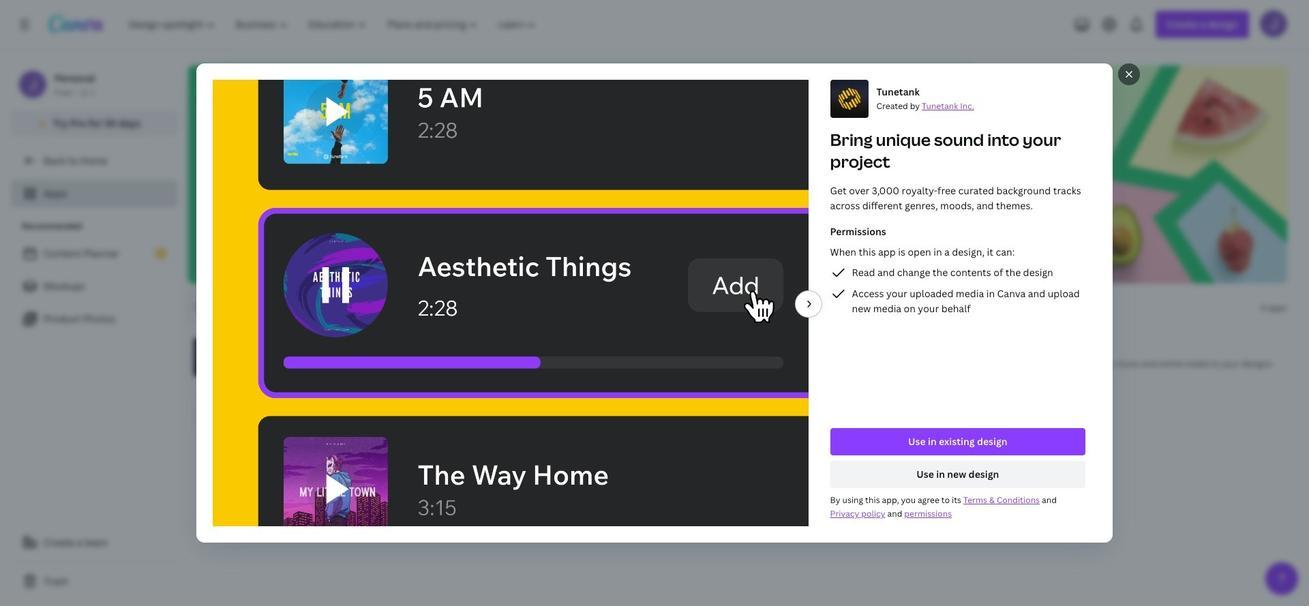 Task type: vqa. For each thing, say whether or not it's contained in the screenshot.
the left list
yes



Task type: describe. For each thing, give the bounding box(es) containing it.
top level navigation element
[[120, 11, 548, 38]]



Task type: locate. For each thing, give the bounding box(es) containing it.
0 horizontal spatial list
[[11, 240, 177, 333]]

a collage of irregular sharp edged shapes. the left-most shape is unfilled and is selected by the user francis. every other shape is filled with an image of a fruit on a colored background. image
[[900, 65, 1288, 284]]

Input field to search for apps search field
[[216, 295, 407, 321]]

1 horizontal spatial list
[[831, 265, 1086, 316]]

list
[[11, 240, 177, 333], [831, 265, 1086, 316]]



